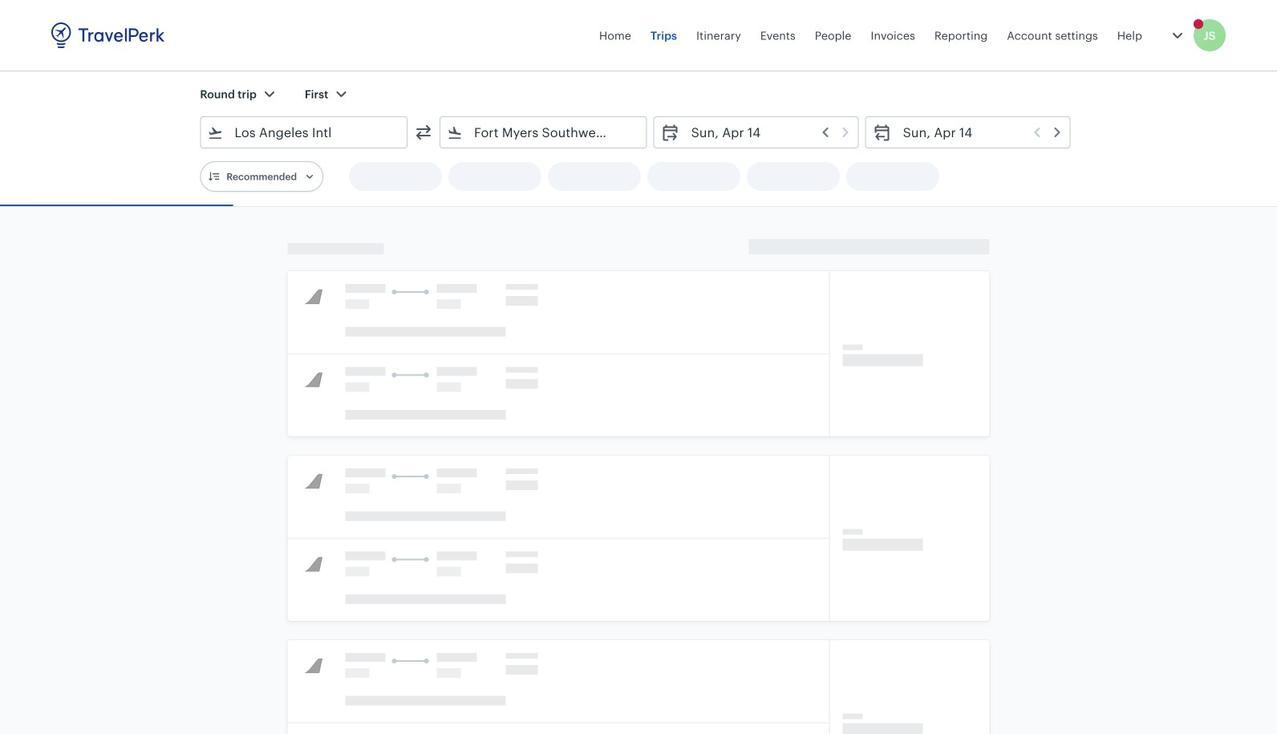 Task type: describe. For each thing, give the bounding box(es) containing it.
Depart field
[[680, 120, 852, 145]]

To search field
[[463, 120, 626, 145]]

Return field
[[892, 120, 1064, 145]]



Task type: locate. For each thing, give the bounding box(es) containing it.
From search field
[[223, 120, 386, 145]]



Task type: vqa. For each thing, say whether or not it's contained in the screenshot.
Calendar application
no



